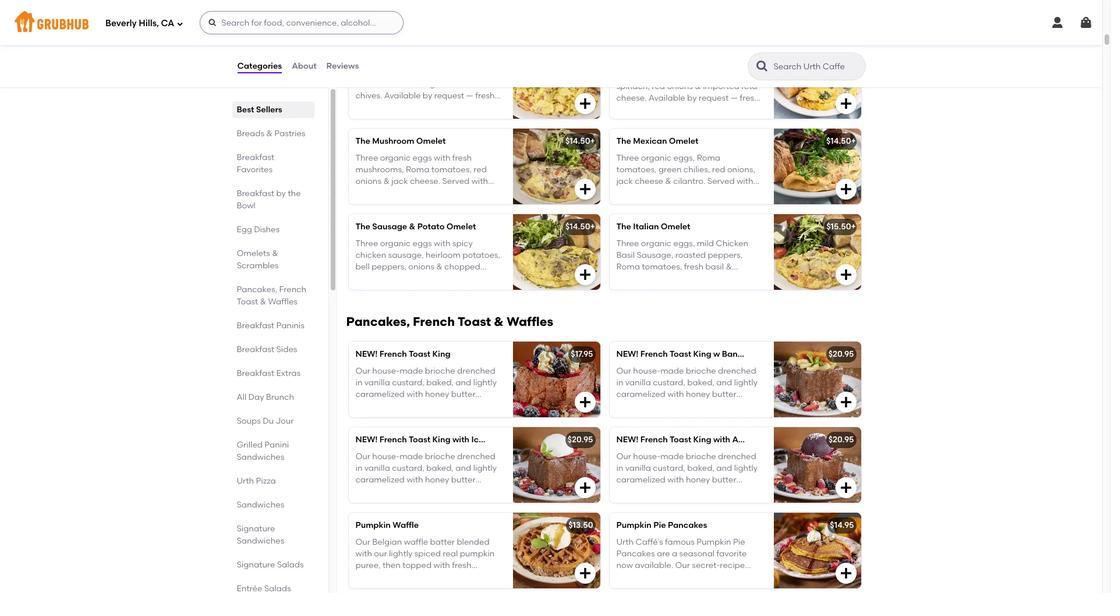 Task type: locate. For each thing, give the bounding box(es) containing it.
the left sausage
[[356, 222, 371, 232]]

available for salmon,
[[385, 91, 421, 101]]

1 vertical spatial best
[[237, 105, 254, 115]]

new! french toast king with ice cream
[[356, 435, 514, 445]]

pumpkin for pumpkin waffle
[[356, 521, 391, 531]]

sandwiches up signature salads
[[237, 537, 285, 547]]

cheese.
[[617, 93, 647, 103]]

1 vertical spatial waffles
[[507, 315, 554, 329]]

— for tomatoes
[[466, 91, 474, 101]]

about
[[292, 61, 317, 71]]

1 horizontal spatial locally
[[658, 105, 684, 115]]

1 vertical spatial sandwiches
[[237, 501, 285, 510]]

0 horizontal spatial request
[[435, 91, 464, 101]]

eggs inside the three organic eggs with sautéed spinach, red onions & imported feta cheese. available by request — fresh bread & a locally grown mixed greens salad.
[[674, 70, 693, 80]]

toast inside pancakes, french toast & waffles
[[237, 297, 258, 307]]

2 horizontal spatial organic
[[641, 70, 672, 80]]

available inside the three organic eggs with sautéed spinach, red onions & imported feta cheese. available by request — fresh bread & a locally grown mixed greens salad.
[[649, 93, 686, 103]]

three inside three organic eggs with our natural smoked salmon, organic tomatoes & chives. available by request — fresh bread & a locally grown mixed greens salad.
[[356, 67, 378, 77]]

0 horizontal spatial eggs
[[413, 67, 432, 77]]

1 vertical spatial pancakes, french toast & waffles
[[346, 315, 554, 329]]

2 pumpkin from the left
[[617, 521, 652, 531]]

pancakes, down scrambles
[[237, 285, 278, 295]]

request down our
[[435, 91, 464, 101]]

best left seller
[[624, 39, 639, 47]]

breakfast favorites tab
[[237, 152, 310, 176]]

grown up the mushroom omelet
[[424, 103, 449, 113]]

by inside the three organic eggs with sautéed spinach, red onions & imported feta cheese. available by request — fresh bread & a locally grown mixed greens salad.
[[688, 93, 697, 103]]

salads
[[277, 561, 304, 571]]

brunch
[[266, 393, 294, 403]]

1 sandwiches from the top
[[237, 453, 285, 463]]

sautéed
[[714, 70, 746, 80]]

with
[[434, 67, 451, 77], [695, 70, 712, 80], [453, 435, 470, 445], [714, 435, 731, 445]]

french for new! french toast king with ice cream
[[380, 435, 407, 445]]

— inside three organic eggs with our natural smoked salmon, organic tomatoes & chives. available by request — fresh bread & a locally grown mixed greens salad.
[[466, 91, 474, 101]]

new! french toast king w bananas & walnuts image
[[774, 342, 862, 418]]

signature for signature sandwiches
[[237, 524, 275, 534]]

greens
[[356, 115, 383, 125], [617, 117, 644, 127]]

request down the imported on the top right
[[699, 93, 729, 103]]

toast for new! french toast king w bananas & walnuts
[[670, 350, 692, 360]]

locally down onions on the right top of page
[[658, 105, 684, 115]]

2 horizontal spatial by
[[688, 93, 697, 103]]

organic down scramble
[[422, 79, 453, 89]]

soups
[[237, 417, 261, 427]]

paninis
[[276, 321, 305, 331]]

grown down onions on the right top of page
[[686, 105, 710, 115]]

fresh inside the three organic eggs with sautéed spinach, red onions & imported feta cheese. available by request — fresh bread & a locally grown mixed greens salad.
[[740, 93, 760, 103]]

new! for new! french toast king w bananas & walnuts
[[617, 350, 639, 360]]

organic for red
[[641, 70, 672, 80]]

eggs for onions
[[674, 70, 693, 80]]

svg image for pumpkin pie pancakes
[[839, 567, 853, 581]]

signature inside tab
[[237, 561, 275, 571]]

new! french toast king with acai sorbet
[[617, 435, 780, 445]]

bread inside the three organic eggs with sautéed spinach, red onions & imported feta cheese. available by request — fresh bread & a locally grown mixed greens salad.
[[617, 105, 641, 115]]

Search for food, convenience, alcohol... search field
[[200, 11, 404, 34]]

breakfast up 'breakfast sides'
[[237, 321, 275, 331]]

by down scramble
[[423, 91, 433, 101]]

sandwiches tab
[[237, 499, 310, 512]]

0 horizontal spatial available
[[385, 91, 421, 101]]

bananas
[[722, 350, 758, 360]]

pumpkin
[[356, 521, 391, 531], [617, 521, 652, 531]]

pancakes,
[[237, 285, 278, 295], [346, 315, 410, 329]]

locally down salmon,
[[397, 103, 423, 113]]

ca
[[161, 18, 174, 28]]

toast
[[237, 297, 258, 307], [458, 315, 491, 329], [409, 350, 431, 360], [670, 350, 692, 360], [409, 435, 431, 445], [670, 435, 692, 445]]

the for the salmon scramble
[[356, 51, 371, 61]]

tab
[[237, 583, 310, 594]]

soups du jour tab
[[237, 416, 310, 428]]

1 breakfast from the top
[[237, 153, 275, 163]]

3 sandwiches from the top
[[237, 537, 285, 547]]

the up reviews
[[356, 51, 371, 61]]

french for new! french toast king with acai sorbet
[[641, 435, 668, 445]]

fresh down tomatoes
[[476, 91, 495, 101]]

0 horizontal spatial pancakes,
[[237, 285, 278, 295]]

1 horizontal spatial best
[[624, 39, 639, 47]]

svg image for new! french toast king with acai sorbet
[[839, 482, 853, 496]]

sausage
[[373, 222, 407, 232]]

1 vertical spatial $15.50
[[827, 222, 852, 232]]

available down salmon,
[[385, 91, 421, 101]]

breakfast up day
[[237, 369, 275, 379]]

king
[[433, 350, 451, 360], [694, 350, 712, 360], [433, 435, 451, 445], [694, 435, 712, 445]]

bread down cheese.
[[617, 105, 641, 115]]

2 signature from the top
[[237, 561, 275, 571]]

a down red
[[651, 105, 656, 115]]

+ for the salmon scramble
[[591, 51, 596, 61]]

omelet right mushroom
[[417, 137, 446, 146]]

1 horizontal spatial eggs
[[674, 70, 693, 80]]

the mushroom omelet image
[[513, 129, 601, 205]]

1 horizontal spatial —
[[731, 93, 738, 103]]

request inside the three organic eggs with sautéed spinach, red onions & imported feta cheese. available by request — fresh bread & a locally grown mixed greens salad.
[[699, 93, 729, 103]]

signature sandwiches tab
[[237, 523, 310, 548]]

0 horizontal spatial organic
[[380, 67, 411, 77]]

1 vertical spatial signature
[[237, 561, 275, 571]]

0 vertical spatial $15.50
[[566, 51, 591, 61]]

0 horizontal spatial waffles
[[268, 297, 298, 307]]

soups du jour
[[237, 417, 294, 427]]

1 vertical spatial $15.50 +
[[827, 222, 857, 232]]

0 horizontal spatial bread
[[356, 103, 380, 113]]

sandwiches inside signature sandwiches tab
[[237, 537, 285, 547]]

pancakes, up new! french toast king
[[346, 315, 410, 329]]

0 horizontal spatial best
[[237, 105, 254, 115]]

the
[[356, 51, 371, 61], [617, 53, 632, 63], [356, 137, 371, 146], [617, 137, 632, 146], [356, 222, 371, 232], [617, 222, 632, 232]]

by down onions on the right top of page
[[688, 93, 697, 103]]

search icon image
[[756, 59, 770, 73]]

breakfast for breakfast extras
[[237, 369, 275, 379]]

grown inside three organic eggs with our natural smoked salmon, organic tomatoes & chives. available by request — fresh bread & a locally grown mixed greens salad.
[[424, 103, 449, 113]]

mixed inside three organic eggs with our natural smoked salmon, organic tomatoes & chives. available by request — fresh bread & a locally grown mixed greens salad.
[[451, 103, 475, 113]]

three for three organic eggs with sautéed spinach, red onions & imported feta cheese. available by request — fresh bread & a locally grown mixed greens salad.
[[617, 70, 640, 80]]

0 horizontal spatial mixed
[[451, 103, 475, 113]]

with up the imported on the top right
[[695, 70, 712, 80]]

$20.95 for new! french toast king w bananas & walnuts
[[829, 350, 855, 360]]

$20.95 for new! french toast king with ice cream
[[568, 435, 594, 445]]

available down red
[[649, 93, 686, 103]]

salmon
[[373, 51, 403, 61]]

toast for new! french toast king with acai sorbet
[[670, 435, 692, 445]]

2 breakfast from the top
[[237, 189, 275, 199]]

eggs inside three organic eggs with our natural smoked salmon, organic tomatoes & chives. available by request — fresh bread & a locally grown mixed greens salad.
[[413, 67, 432, 77]]

french
[[279, 285, 307, 295], [413, 315, 455, 329], [380, 350, 407, 360], [641, 350, 668, 360], [380, 435, 407, 445], [641, 435, 668, 445]]

new! french toast king with ice cream image
[[513, 428, 601, 504]]

0 vertical spatial best
[[624, 39, 639, 47]]

pumpkin left waffle
[[356, 521, 391, 531]]

seller
[[640, 39, 660, 47]]

breakfast for breakfast by the bowl
[[237, 189, 275, 199]]

pumpkin left pie
[[617, 521, 652, 531]]

new! for new! french toast king with acai sorbet
[[617, 435, 639, 445]]

5 breakfast from the top
[[237, 369, 275, 379]]

salad. for cheese.
[[646, 117, 670, 127]]

1 horizontal spatial salad.
[[646, 117, 670, 127]]

$15.50
[[566, 51, 591, 61], [827, 222, 852, 232]]

grown inside the three organic eggs with sautéed spinach, red onions & imported feta cheese. available by request — fresh bread & a locally grown mixed greens salad.
[[686, 105, 710, 115]]

request
[[435, 91, 464, 101], [699, 93, 729, 103]]

best sellers
[[237, 105, 282, 115]]

king for new! french toast king with acai sorbet
[[694, 435, 712, 445]]

sorbet
[[753, 435, 780, 445]]

&
[[668, 53, 675, 63], [495, 79, 501, 89], [695, 82, 702, 91], [382, 103, 388, 113], [643, 105, 649, 115], [267, 129, 273, 139], [409, 222, 416, 232], [272, 249, 278, 259], [260, 297, 266, 307], [494, 315, 504, 329], [760, 350, 766, 360]]

egg dishes tab
[[237, 224, 310, 236]]

available
[[385, 91, 421, 101], [649, 93, 686, 103]]

0 horizontal spatial grown
[[424, 103, 449, 113]]

with inside three organic eggs with our natural smoked salmon, organic tomatoes & chives. available by request — fresh bread & a locally grown mixed greens salad.
[[434, 67, 451, 77]]

pumpkin pie pancakes
[[617, 521, 708, 531]]

1 horizontal spatial by
[[423, 91, 433, 101]]

omelet right mexican at the right of page
[[669, 137, 699, 146]]

pastries
[[275, 129, 306, 139]]

$14.50 for the sausage & potato omelet
[[566, 222, 591, 232]]

— down tomatoes
[[466, 91, 474, 101]]

potato
[[418, 222, 445, 232]]

breakfast for breakfast paninis
[[237, 321, 275, 331]]

the left mushroom
[[356, 137, 371, 146]]

greens inside three organic eggs with our natural smoked salmon, organic tomatoes & chives. available by request — fresh bread & a locally grown mixed greens salad.
[[356, 115, 383, 125]]

0 horizontal spatial a
[[390, 103, 395, 113]]

pie
[[654, 521, 666, 531]]

grown for &
[[686, 105, 710, 115]]

pancakes, french toast & waffles up the breakfast paninis
[[237, 285, 307, 307]]

$13.50
[[569, 521, 594, 531]]

breakfast by the bowl tab
[[237, 188, 310, 212]]

0 horizontal spatial pumpkin
[[356, 521, 391, 531]]

0 horizontal spatial by
[[276, 189, 286, 199]]

1 vertical spatial pancakes,
[[346, 315, 410, 329]]

a inside the three organic eggs with sautéed spinach, red onions & imported feta cheese. available by request — fresh bread & a locally grown mixed greens salad.
[[651, 105, 656, 115]]

three up smoked
[[356, 67, 378, 77]]

$15.50 + for the italian omelet
[[827, 222, 857, 232]]

salad. up the mexican omelet
[[646, 117, 670, 127]]

salad. inside three organic eggs with our natural smoked salmon, organic tomatoes & chives. available by request — fresh bread & a locally grown mixed greens salad.
[[385, 115, 409, 125]]

fresh for &
[[476, 91, 495, 101]]

signature down sandwiches tab
[[237, 524, 275, 534]]

1 horizontal spatial pumpkin
[[617, 521, 652, 531]]

salad. up mushroom
[[385, 115, 409, 125]]

0 vertical spatial waffles
[[268, 297, 298, 307]]

0 horizontal spatial salad.
[[385, 115, 409, 125]]

1 horizontal spatial a
[[651, 105, 656, 115]]

fresh down feta
[[740, 93, 760, 103]]

bread
[[356, 103, 380, 113], [617, 105, 641, 115]]

— down the imported on the top right
[[731, 93, 738, 103]]

salad. inside the three organic eggs with sautéed spinach, red onions & imported feta cheese. available by request — fresh bread & a locally grown mixed greens salad.
[[646, 117, 670, 127]]

the salmon scramble image
[[513, 43, 601, 119]]

omelets & scrambles
[[237, 249, 279, 271]]

locally inside the three organic eggs with sautéed spinach, red onions & imported feta cheese. available by request — fresh bread & a locally grown mixed greens salad.
[[658, 105, 684, 115]]

breads
[[237, 129, 265, 139]]

sandwiches down urth pizza
[[237, 501, 285, 510]]

breakfast up breakfast extras
[[237, 345, 275, 355]]

the spinach & feta omelet image
[[774, 43, 862, 119]]

with left the acai
[[714, 435, 731, 445]]

signature down signature sandwiches
[[237, 561, 275, 571]]

1 horizontal spatial mixed
[[712, 105, 736, 115]]

urth pizza
[[237, 477, 276, 487]]

1 signature from the top
[[237, 524, 275, 534]]

the down best seller
[[617, 53, 632, 63]]

new! french toast king image
[[513, 342, 601, 418]]

eggs up onions on the right top of page
[[674, 70, 693, 80]]

1 horizontal spatial three
[[617, 70, 640, 80]]

best left sellers
[[237, 105, 254, 115]]

organic up salmon,
[[380, 67, 411, 77]]

breakfast inside breakfast by the bowl
[[237, 189, 275, 199]]

omelet up sautéed
[[697, 53, 726, 63]]

svg image for new! french toast king with ice cream
[[578, 482, 592, 496]]

1 horizontal spatial grown
[[686, 105, 710, 115]]

1 horizontal spatial available
[[649, 93, 686, 103]]

bread down chives.
[[356, 103, 380, 113]]

1 pumpkin from the left
[[356, 521, 391, 531]]

omelet right the italian
[[661, 222, 691, 232]]

bread for cheese.
[[617, 105, 641, 115]]

0 horizontal spatial fresh
[[476, 91, 495, 101]]

organic inside the three organic eggs with sautéed spinach, red onions & imported feta cheese. available by request — fresh bread & a locally grown mixed greens salad.
[[641, 70, 672, 80]]

best inside "tab"
[[237, 105, 254, 115]]

1 horizontal spatial $15.50 +
[[827, 222, 857, 232]]

1 horizontal spatial pancakes,
[[346, 315, 410, 329]]

sandwiches
[[237, 453, 285, 463], [237, 501, 285, 510], [237, 537, 285, 547]]

scramble
[[405, 51, 443, 61]]

grown
[[424, 103, 449, 113], [686, 105, 710, 115]]

svg image for the mexican omelet
[[839, 183, 853, 197]]

omelet for the mushroom omelet
[[417, 137, 446, 146]]

the italian omelet
[[617, 222, 691, 232]]

— inside the three organic eggs with sautéed spinach, red onions & imported feta cheese. available by request — fresh bread & a locally grown mixed greens salad.
[[731, 93, 738, 103]]

4 breakfast from the top
[[237, 345, 275, 355]]

mixed
[[451, 103, 475, 113], [712, 105, 736, 115]]

2 vertical spatial sandwiches
[[237, 537, 285, 547]]

with left our
[[434, 67, 451, 77]]

greens for three organic eggs with sautéed spinach, red onions & imported feta cheese. available by request — fresh bread & a locally grown mixed greens salad.
[[617, 117, 644, 127]]

2 sandwiches from the top
[[237, 501, 285, 510]]

the left the italian
[[617, 222, 632, 232]]

the italian omelet image
[[774, 215, 862, 290]]

greens down cheese.
[[617, 117, 644, 127]]

request for tomatoes
[[435, 91, 464, 101]]

pancakes, french toast & waffles up new! french toast king
[[346, 315, 554, 329]]

svg image
[[1051, 16, 1065, 30], [177, 20, 184, 27], [578, 268, 592, 282], [578, 396, 592, 410], [578, 482, 592, 496], [578, 567, 592, 581], [839, 567, 853, 581]]

a
[[390, 103, 395, 113], [651, 105, 656, 115]]

+ for the italian omelet
[[852, 222, 857, 232]]

mixed down the imported on the top right
[[712, 105, 736, 115]]

the left mexican at the right of page
[[617, 137, 632, 146]]

fresh inside three organic eggs with our natural smoked salmon, organic tomatoes & chives. available by request — fresh bread & a locally grown mixed greens salad.
[[476, 91, 495, 101]]

0 horizontal spatial $15.50 +
[[566, 51, 596, 61]]

0 vertical spatial signature
[[237, 524, 275, 534]]

1 horizontal spatial $15.50
[[827, 222, 852, 232]]

omelet for the mexican omelet
[[669, 137, 699, 146]]

a down salmon,
[[390, 103, 395, 113]]

1 horizontal spatial greens
[[617, 117, 644, 127]]

bread inside three organic eggs with our natural smoked salmon, organic tomatoes & chives. available by request — fresh bread & a locally grown mixed greens salad.
[[356, 103, 380, 113]]

king for new! french toast king with ice cream
[[433, 435, 451, 445]]

request inside three organic eggs with our natural smoked salmon, organic tomatoes & chives. available by request — fresh bread & a locally grown mixed greens salad.
[[435, 91, 464, 101]]

pancakes, french toast & waffles inside tab
[[237, 285, 307, 307]]

pumpkin waffle
[[356, 521, 419, 531]]

scrambles
[[237, 261, 279, 271]]

organic up red
[[641, 70, 672, 80]]

a inside three organic eggs with our natural smoked salmon, organic tomatoes & chives. available by request — fresh bread & a locally grown mixed greens salad.
[[390, 103, 395, 113]]

0 vertical spatial pancakes,
[[237, 285, 278, 295]]

the sausage & potato omelet image
[[513, 215, 601, 290]]

urth pizza tab
[[237, 476, 310, 488]]

hills,
[[139, 18, 159, 28]]

svg image for pumpkin waffle
[[578, 567, 592, 581]]

3 breakfast from the top
[[237, 321, 275, 331]]

greens down chives.
[[356, 115, 383, 125]]

0 horizontal spatial —
[[466, 91, 474, 101]]

greens for three organic eggs with our natural smoked salmon, organic tomatoes & chives. available by request — fresh bread & a locally grown mixed greens salad.
[[356, 115, 383, 125]]

best seller
[[624, 39, 660, 47]]

eggs down scramble
[[413, 67, 432, 77]]

greens inside the three organic eggs with sautéed spinach, red onions & imported feta cheese. available by request — fresh bread & a locally grown mixed greens salad.
[[617, 117, 644, 127]]

+ for the mexican omelet
[[852, 137, 857, 146]]

grilled panini sandwiches tab
[[237, 439, 310, 464]]

by inside three organic eggs with our natural smoked salmon, organic tomatoes & chives. available by request — fresh bread & a locally grown mixed greens salad.
[[423, 91, 433, 101]]

by left the the
[[276, 189, 286, 199]]

three up spinach,
[[617, 70, 640, 80]]

available inside three organic eggs with our natural smoked salmon, organic tomatoes & chives. available by request — fresh bread & a locally grown mixed greens salad.
[[385, 91, 421, 101]]

breakfast up bowl
[[237, 189, 275, 199]]

0 horizontal spatial pancakes, french toast & waffles
[[237, 285, 307, 307]]

signature
[[237, 524, 275, 534], [237, 561, 275, 571]]

— for imported
[[731, 93, 738, 103]]

0 horizontal spatial three
[[356, 67, 378, 77]]

0 vertical spatial sandwiches
[[237, 453, 285, 463]]

best sellers tab
[[237, 104, 310, 116]]

$14.50 + for the mushroom omelet
[[566, 137, 596, 146]]

eggs for salmon,
[[413, 67, 432, 77]]

svg image
[[1080, 16, 1094, 30], [208, 18, 218, 27], [578, 97, 592, 111], [839, 97, 853, 111], [578, 183, 592, 197], [839, 183, 853, 197], [839, 268, 853, 282], [839, 396, 853, 410], [839, 482, 853, 496]]

locally inside three organic eggs with our natural smoked salmon, organic tomatoes & chives. available by request — fresh bread & a locally grown mixed greens salad.
[[397, 103, 423, 113]]

day
[[249, 393, 264, 403]]

fresh for feta
[[740, 93, 760, 103]]

pumpkin for pumpkin pie pancakes
[[617, 521, 652, 531]]

mixed inside the three organic eggs with sautéed spinach, red onions & imported feta cheese. available by request — fresh bread & a locally grown mixed greens salad.
[[712, 105, 736, 115]]

+ for the sausage & potato omelet
[[591, 222, 596, 232]]

best for best sellers
[[237, 105, 254, 115]]

three inside the three organic eggs with sautéed spinach, red onions & imported feta cheese. available by request — fresh bread & a locally grown mixed greens salad.
[[617, 70, 640, 80]]

breakfast up favorites
[[237, 153, 275, 163]]

the spinach & feta omelet
[[617, 53, 726, 63]]

$15.50 +
[[566, 51, 596, 61], [827, 222, 857, 232]]

1 horizontal spatial waffles
[[507, 315, 554, 329]]

0 vertical spatial $15.50 +
[[566, 51, 596, 61]]

mixed down tomatoes
[[451, 103, 475, 113]]

0 horizontal spatial $15.50
[[566, 51, 591, 61]]

1 horizontal spatial request
[[699, 93, 729, 103]]

svg image for the salmon scramble
[[578, 97, 592, 111]]

0 horizontal spatial locally
[[397, 103, 423, 113]]

$14.50 + for the mexican omelet
[[827, 137, 857, 146]]

mushroom
[[373, 137, 415, 146]]

0 vertical spatial pancakes, french toast & waffles
[[237, 285, 307, 307]]

best
[[624, 39, 639, 47], [237, 105, 254, 115]]

breakfast sides tab
[[237, 344, 310, 356]]

1 horizontal spatial fresh
[[740, 93, 760, 103]]

1 horizontal spatial bread
[[617, 105, 641, 115]]

signature inside signature sandwiches
[[237, 524, 275, 534]]

salad. for chives.
[[385, 115, 409, 125]]

0 horizontal spatial greens
[[356, 115, 383, 125]]

signature sandwiches
[[237, 524, 285, 547]]

sandwiches down grilled
[[237, 453, 285, 463]]

egg dishes
[[237, 225, 280, 235]]

main navigation navigation
[[0, 0, 1103, 45]]



Task type: vqa. For each thing, say whether or not it's contained in the screenshot.
natural
yes



Task type: describe. For each thing, give the bounding box(es) containing it.
1 horizontal spatial organic
[[422, 79, 453, 89]]

breakfast for breakfast sides
[[237, 345, 275, 355]]

the for the mexican omelet
[[617, 137, 632, 146]]

the
[[288, 189, 301, 199]]

egg
[[237, 225, 252, 235]]

urth
[[237, 477, 254, 487]]

w
[[714, 350, 721, 360]]

the mushroom omelet
[[356, 137, 446, 146]]

the for the spinach & feta omelet
[[617, 53, 632, 63]]

$14.50 for the mexican omelet
[[827, 137, 852, 146]]

three for three organic eggs with our natural smoked salmon, organic tomatoes & chives. available by request — fresh bread & a locally grown mixed greens salad.
[[356, 67, 378, 77]]

french for new! french toast king
[[380, 350, 407, 360]]

all day brunch
[[237, 393, 294, 403]]

favorites
[[237, 165, 273, 175]]

$15.50 + for the salmon scramble
[[566, 51, 596, 61]]

breakfast favorites
[[237, 153, 275, 175]]

omelets & scrambles tab
[[237, 248, 310, 272]]

reviews button
[[326, 45, 360, 87]]

breakfast by the bowl
[[237, 189, 301, 211]]

du
[[263, 417, 274, 427]]

new! french toast king w bananas & walnuts
[[617, 350, 801, 360]]

onions
[[667, 82, 693, 91]]

svg image for new! french toast king w bananas & walnuts
[[839, 396, 853, 410]]

panini
[[265, 441, 289, 450]]

omelet for the italian omelet
[[661, 222, 691, 232]]

waffles inside tab
[[268, 297, 298, 307]]

sides
[[276, 345, 297, 355]]

the salmon scramble
[[356, 51, 443, 61]]

red
[[652, 82, 666, 91]]

the mexican omelet
[[617, 137, 699, 146]]

$15.50 for the italian omelet
[[827, 222, 852, 232]]

by inside breakfast by the bowl
[[276, 189, 286, 199]]

waffle
[[393, 521, 419, 531]]

organic for smoked
[[380, 67, 411, 77]]

all day brunch tab
[[237, 392, 310, 404]]

imported
[[703, 82, 740, 91]]

breakfast paninis
[[237, 321, 305, 331]]

salmon,
[[389, 79, 420, 89]]

request for imported
[[699, 93, 729, 103]]

breads & pastries
[[237, 129, 306, 139]]

mixed for imported
[[712, 105, 736, 115]]

a for chives.
[[390, 103, 395, 113]]

by for organic
[[423, 91, 433, 101]]

$20.95 for new! french toast king with acai sorbet
[[829, 435, 855, 445]]

reviews
[[327, 61, 359, 71]]

available for onions
[[649, 93, 686, 103]]

spinach,
[[617, 82, 650, 91]]

a for cheese.
[[651, 105, 656, 115]]

the mexican omelet image
[[774, 129, 862, 205]]

categories
[[237, 61, 282, 71]]

italian
[[634, 222, 659, 232]]

ice
[[472, 435, 484, 445]]

pumpkin pie pancakes image
[[774, 514, 862, 589]]

toast for new! french toast king
[[409, 350, 431, 360]]

$17.95
[[571, 350, 594, 360]]

beverly hills, ca
[[105, 18, 174, 28]]

dishes
[[254, 225, 280, 235]]

mixed for tomatoes
[[451, 103, 475, 113]]

breakfast extras
[[237, 369, 301, 379]]

pancakes, french toast & waffles tab
[[237, 284, 310, 308]]

cream
[[486, 435, 514, 445]]

svg image for the italian omelet
[[839, 268, 853, 282]]

bowl
[[237, 201, 256, 211]]

king for new! french toast king w bananas & walnuts
[[694, 350, 712, 360]]

sandwiches inside grilled panini sandwiches
[[237, 453, 285, 463]]

grilled panini sandwiches
[[237, 441, 289, 463]]

new! french toast king
[[356, 350, 451, 360]]

breakfast sides
[[237, 345, 297, 355]]

$14.50 + for the sausage & potato omelet
[[566, 222, 596, 232]]

the for the mushroom omelet
[[356, 137, 371, 146]]

about button
[[291, 45, 317, 87]]

new! french toast king with acai sorbet image
[[774, 428, 862, 504]]

three organic eggs with sautéed spinach, red onions & imported feta cheese. available by request — fresh bread & a locally grown mixed greens salad.
[[617, 70, 760, 127]]

bread for chives.
[[356, 103, 380, 113]]

breakfast for breakfast favorites
[[237, 153, 275, 163]]

best for best seller
[[624, 39, 639, 47]]

pancakes
[[668, 521, 708, 531]]

feta
[[677, 53, 695, 63]]

$15.50 for the salmon scramble
[[566, 51, 591, 61]]

locally for onions
[[658, 105, 684, 115]]

french inside pancakes, french toast & waffles
[[279, 285, 307, 295]]

jour
[[276, 417, 294, 427]]

spinach
[[634, 53, 666, 63]]

new! for new! french toast king
[[356, 350, 378, 360]]

the for the italian omelet
[[617, 222, 632, 232]]

pumpkin waffle image
[[513, 514, 601, 589]]

$14.95
[[831, 521, 855, 531]]

signature salads
[[237, 561, 304, 571]]

omelet right potato
[[447, 222, 476, 232]]

mexican
[[634, 137, 668, 146]]

new! for new! french toast king with ice cream
[[356, 435, 378, 445]]

french for new! french toast king w bananas & walnuts
[[641, 350, 668, 360]]

svg image for the mushroom omelet
[[578, 183, 592, 197]]

locally for salmon,
[[397, 103, 423, 113]]

grown for organic
[[424, 103, 449, 113]]

grilled
[[237, 441, 263, 450]]

signature salads tab
[[237, 559, 310, 572]]

beverly
[[105, 18, 137, 28]]

with inside the three organic eggs with sautéed spinach, red onions & imported feta cheese. available by request — fresh bread & a locally grown mixed greens salad.
[[695, 70, 712, 80]]

walnuts
[[768, 350, 801, 360]]

all
[[237, 393, 247, 403]]

with left 'ice'
[[453, 435, 470, 445]]

breads & pastries tab
[[237, 128, 310, 140]]

omelets
[[237, 249, 270, 259]]

+ for the mushroom omelet
[[591, 137, 596, 146]]

pancakes, inside pancakes, french toast & waffles
[[237, 285, 278, 295]]

categories button
[[237, 45, 283, 87]]

svg image for the sausage & potato omelet
[[578, 268, 592, 282]]

1 horizontal spatial pancakes, french toast & waffles
[[346, 315, 554, 329]]

chives.
[[356, 91, 383, 101]]

& inside omelets & scrambles
[[272, 249, 278, 259]]

our
[[453, 67, 466, 77]]

natural
[[468, 67, 496, 77]]

Search Urth Caffe search field
[[773, 61, 862, 72]]

svg image for new! french toast king
[[578, 396, 592, 410]]

three organic eggs with our natural smoked salmon, organic tomatoes & chives. available by request — fresh bread & a locally grown mixed greens salad.
[[356, 67, 501, 125]]

smoked
[[356, 79, 387, 89]]

pizza
[[256, 477, 276, 487]]

by for &
[[688, 93, 697, 103]]

tomatoes
[[454, 79, 493, 89]]

$14.50 for the mushroom omelet
[[566, 137, 591, 146]]

acai
[[733, 435, 751, 445]]

signature for signature salads
[[237, 561, 275, 571]]

sellers
[[256, 105, 282, 115]]

breakfast extras tab
[[237, 368, 310, 380]]

the for the sausage & potato omelet
[[356, 222, 371, 232]]

king for new! french toast king
[[433, 350, 451, 360]]

feta
[[742, 82, 758, 91]]

sandwiches inside sandwiches tab
[[237, 501, 285, 510]]

toast for new! french toast king with ice cream
[[409, 435, 431, 445]]

extras
[[276, 369, 301, 379]]

breakfast paninis tab
[[237, 320, 310, 332]]

& inside pancakes, french toast & waffles
[[260, 297, 266, 307]]

the sausage & potato omelet
[[356, 222, 476, 232]]



